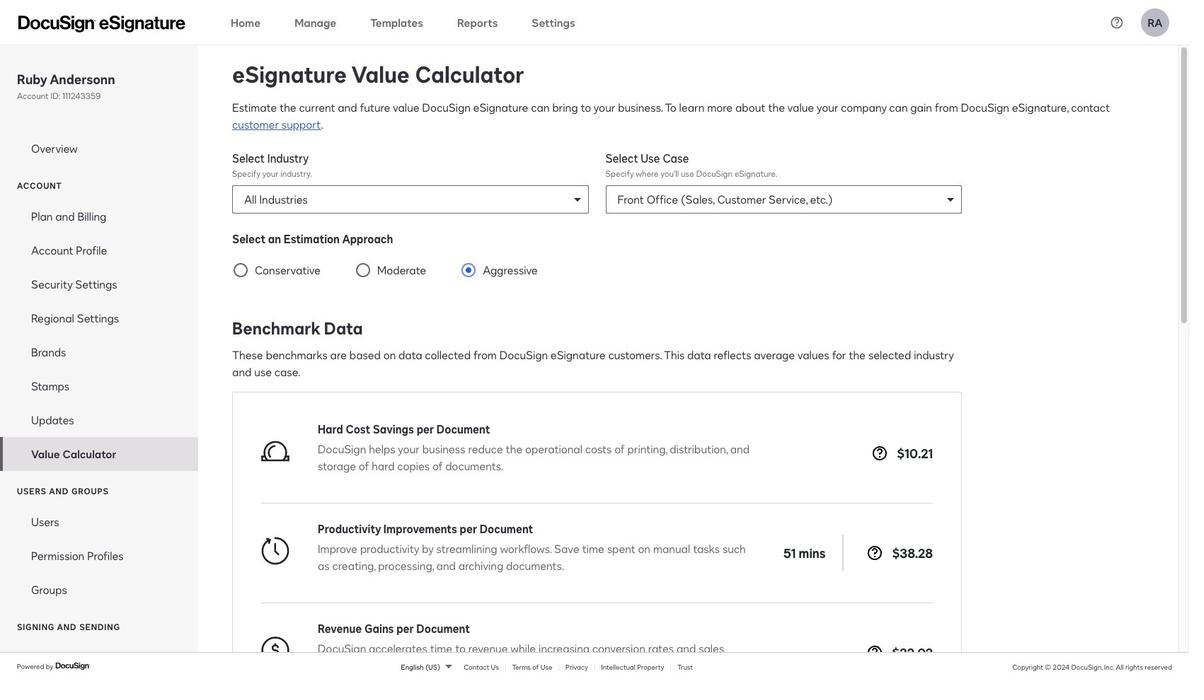 Task type: locate. For each thing, give the bounding box(es) containing it.
account element
[[0, 200, 198, 471]]

users and groups element
[[0, 505, 198, 607]]

productivity improvements per document image
[[261, 537, 289, 566]]

revenue gains per document image
[[261, 637, 289, 665]]

hard cost savings per document image
[[261, 437, 289, 466]]



Task type: vqa. For each thing, say whether or not it's contained in the screenshot.
bottommost option group
no



Task type: describe. For each thing, give the bounding box(es) containing it.
docusign admin image
[[18, 15, 185, 32]]

docusign image
[[55, 661, 91, 673]]



